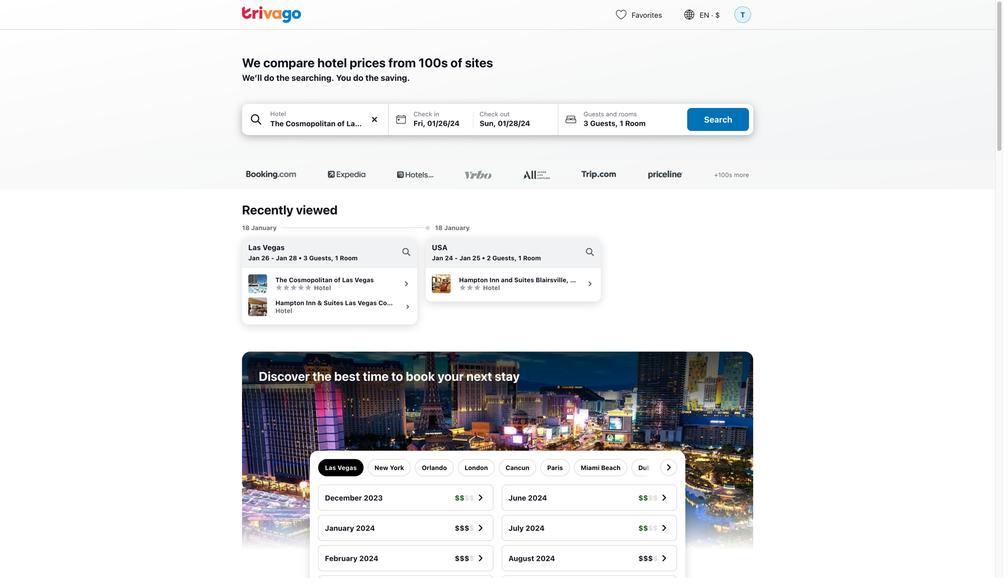 Task type: locate. For each thing, give the bounding box(es) containing it.
book
[[406, 369, 435, 384]]

t
[[741, 10, 746, 19]]

1 horizontal spatial and
[[606, 110, 617, 118]]

1 horizontal spatial hampton
[[459, 276, 488, 284]]

2 horizontal spatial 1
[[620, 119, 624, 128]]

hotel
[[270, 110, 286, 117], [314, 284, 331, 292], [483, 284, 500, 292], [276, 307, 293, 315]]

0 horizontal spatial new
[[375, 464, 389, 472]]

0 horizontal spatial check
[[414, 110, 433, 118]]

hotel
[[318, 55, 347, 70]]

2024 right july
[[526, 524, 545, 533]]

0 horizontal spatial suites
[[324, 299, 344, 307]]

vegas up december on the left bottom of the page
[[338, 464, 357, 472]]

1 vertical spatial hampton
[[276, 299, 304, 307]]

2024 for january 2024
[[356, 524, 375, 533]]

1 - from the left
[[271, 254, 274, 262]]

2 18 january from the left
[[435, 224, 470, 232]]

18 january up usa on the top
[[435, 224, 470, 232]]

discover the best time to book your next stay
[[259, 369, 520, 384]]

1 vertical spatial of
[[334, 276, 341, 284]]

1 horizontal spatial las vegas
[[325, 464, 357, 472]]

$
[[716, 11, 720, 19], [455, 494, 460, 502], [460, 494, 465, 502], [465, 494, 470, 502], [470, 494, 475, 502], [639, 494, 644, 502], [644, 494, 649, 502], [649, 494, 653, 502], [653, 494, 658, 502], [455, 524, 460, 533], [460, 524, 465, 533], [465, 524, 470, 533], [470, 524, 475, 533], [639, 524, 644, 533], [644, 524, 649, 533], [649, 524, 653, 533], [653, 524, 658, 533], [455, 554, 460, 563], [460, 554, 465, 563], [465, 554, 470, 563], [470, 554, 475, 563], [639, 554, 644, 563], [644, 554, 649, 563], [649, 554, 653, 563], [653, 554, 658, 563]]

rooms
[[619, 110, 638, 118]]

the down prices
[[366, 73, 379, 83]]

1 horizontal spatial -
[[455, 254, 458, 262]]

2 do from the left
[[353, 73, 364, 83]]

3 right 28
[[304, 254, 308, 262]]

0 horizontal spatial 18
[[242, 224, 250, 232]]

suites inside hampton inn & suites las vegas convention center, nv hotel
[[324, 299, 344, 307]]

the left best
[[313, 369, 332, 384]]

london
[[465, 464, 488, 472]]

and inside guests and rooms 3 guests, 1 room
[[606, 110, 617, 118]]

2024 down 2023
[[356, 524, 375, 533]]

0 horizontal spatial hampton
[[276, 299, 304, 307]]

january up usa on the top
[[445, 224, 470, 232]]

1 do from the left
[[264, 73, 274, 83]]

2 horizontal spatial guests,
[[591, 119, 618, 128]]

do right you
[[353, 73, 364, 83]]

las vegas for jan
[[248, 243, 285, 252]]

of down '3 guests, 1 room'
[[334, 276, 341, 284]]

- for usa
[[455, 254, 458, 262]]

1 horizontal spatial inn
[[490, 276, 500, 284]]

2 check from the left
[[480, 110, 499, 118]]

jan 26 - jan 28
[[248, 254, 297, 262]]

guests, right 2
[[493, 254, 517, 262]]

1 new from the left
[[375, 464, 389, 472]]

2 new from the left
[[675, 464, 689, 472]]

1 up the cosmopolitan of las vegas
[[335, 254, 339, 262]]

hampton
[[459, 276, 488, 284], [276, 299, 304, 307]]

guests, up the cosmopolitan of las vegas
[[309, 254, 334, 262]]

in
[[434, 110, 440, 118]]

and down 2 guests, 1 room
[[501, 276, 513, 284]]

1 horizontal spatial january
[[325, 524, 354, 533]]

paris
[[548, 464, 563, 472]]

suites right &
[[324, 299, 344, 307]]

guests and rooms 3 guests, 1 room
[[584, 110, 646, 128]]

1
[[620, 119, 624, 128], [335, 254, 339, 262], [519, 254, 522, 262]]

0 vertical spatial inn
[[490, 276, 500, 284]]

the
[[276, 73, 290, 83], [366, 73, 379, 83], [313, 369, 332, 384]]

4 jan from the left
[[460, 254, 471, 262]]

0 horizontal spatial las vegas
[[248, 243, 285, 252]]

check inside check out sun, 01/28/24
[[480, 110, 499, 118]]

jan 24 - jan 25
[[432, 254, 481, 262]]

0 horizontal spatial -
[[271, 254, 274, 262]]

room
[[626, 119, 646, 128], [340, 254, 358, 262], [523, 254, 541, 262]]

pa
[[571, 276, 579, 284]]

room up hampton inn and suites blairsville, pa
[[523, 254, 541, 262]]

0 horizontal spatial 1
[[335, 254, 339, 262]]

best
[[334, 369, 360, 384]]

suites
[[515, 276, 534, 284], [324, 299, 344, 307]]

guests, down guests
[[591, 119, 618, 128]]

las vegas up december on the left bottom of the page
[[325, 464, 357, 472]]

18
[[242, 224, 250, 232], [435, 224, 443, 232]]

1 horizontal spatial check
[[480, 110, 499, 118]]

18 for las vegas
[[242, 224, 250, 232]]

2024
[[528, 494, 547, 502], [356, 524, 375, 533], [526, 524, 545, 533], [360, 554, 379, 563], [536, 554, 556, 563]]

clear image
[[370, 115, 379, 124]]

and
[[606, 110, 617, 118], [501, 276, 513, 284]]

0 horizontal spatial guests,
[[309, 254, 334, 262]]

guests,
[[591, 119, 618, 128], [309, 254, 334, 262], [493, 254, 517, 262]]

fri,
[[414, 119, 426, 128]]

hampton down the
[[276, 299, 304, 307]]

2 horizontal spatial january
[[445, 224, 470, 232]]

1 up hampton inn and suites blairsville, pa
[[519, 254, 522, 262]]

en · $
[[700, 11, 720, 19]]

0 horizontal spatial january
[[251, 224, 277, 232]]

jan
[[248, 254, 260, 262], [276, 254, 287, 262], [432, 254, 444, 262], [460, 254, 471, 262]]

0 vertical spatial suites
[[515, 276, 534, 284]]

the
[[276, 276, 287, 284]]

vegas up hampton inn & suites las vegas convention center, nv hotel
[[355, 276, 374, 284]]

3 down guests
[[584, 119, 589, 128]]

vegas left 'convention'
[[358, 299, 377, 307]]

check up sun,
[[480, 110, 499, 118]]

december 2023
[[325, 494, 383, 502]]

las up the 'jan 26 - jan 28'
[[248, 243, 261, 252]]

0 vertical spatial las vegas
[[248, 243, 285, 252]]

check for fri,
[[414, 110, 433, 118]]

jan left 25
[[460, 254, 471, 262]]

$ $ $ $ for february 2024
[[455, 554, 475, 563]]

1 horizontal spatial room
[[523, 254, 541, 262]]

0 horizontal spatial and
[[501, 276, 513, 284]]

center,
[[416, 299, 439, 307]]

0 horizontal spatial room
[[340, 254, 358, 262]]

check
[[414, 110, 433, 118], [480, 110, 499, 118]]

1 horizontal spatial 3
[[584, 119, 589, 128]]

las right &
[[345, 299, 356, 307]]

1 down rooms
[[620, 119, 624, 128]]

inn left &
[[306, 299, 316, 307]]

- right 24
[[455, 254, 458, 262]]

you
[[336, 73, 351, 83]]

1 18 january from the left
[[242, 224, 277, 232]]

- right 26
[[271, 254, 274, 262]]

1 vertical spatial las vegas
[[325, 464, 357, 472]]

0 vertical spatial hampton
[[459, 276, 488, 284]]

february 2024
[[325, 554, 379, 563]]

28
[[289, 254, 297, 262]]

jan down usa on the top
[[432, 254, 444, 262]]

18 january down recently
[[242, 224, 277, 232]]

1 18 from the left
[[242, 224, 250, 232]]

18 january for usa
[[435, 224, 470, 232]]

check up fri, on the left top of the page
[[414, 110, 433, 118]]

1 vertical spatial inn
[[306, 299, 316, 307]]

vegas
[[263, 243, 285, 252], [355, 276, 374, 284], [358, 299, 377, 307], [338, 464, 357, 472]]

1 horizontal spatial 1
[[519, 254, 522, 262]]

0 horizontal spatial of
[[334, 276, 341, 284]]

jan left 28
[[276, 254, 287, 262]]

check inside check in fri, 01/26/24
[[414, 110, 433, 118]]

0 vertical spatial of
[[451, 55, 463, 70]]

18 down recently
[[242, 224, 250, 232]]

time
[[363, 369, 389, 384]]

room inside guests and rooms 3 guests, 1 room
[[626, 119, 646, 128]]

room for usa
[[523, 254, 541, 262]]

0 horizontal spatial 3
[[304, 254, 308, 262]]

1 horizontal spatial new
[[675, 464, 689, 472]]

and left rooms
[[606, 110, 617, 118]]

las down '3 guests, 1 room'
[[342, 276, 353, 284]]

&
[[318, 299, 322, 307]]

new left orleans
[[675, 464, 689, 472]]

0 vertical spatial and
[[606, 110, 617, 118]]

las vegas for new
[[325, 464, 357, 472]]

room up the cosmopolitan of las vegas
[[340, 254, 358, 262]]

$ $ $ $
[[455, 494, 475, 502], [639, 494, 658, 502], [455, 524, 475, 533], [639, 524, 658, 533], [455, 554, 475, 563], [639, 554, 658, 563]]

1 vertical spatial suites
[[324, 299, 344, 307]]

1 horizontal spatial 18 january
[[435, 224, 470, 232]]

1 horizontal spatial of
[[451, 55, 463, 70]]

2024 right february
[[360, 554, 379, 563]]

new for new orleans
[[675, 464, 689, 472]]

june 2024
[[509, 494, 547, 502]]

2024 for june 2024
[[528, 494, 547, 502]]

1 horizontal spatial do
[[353, 73, 364, 83]]

2 - from the left
[[455, 254, 458, 262]]

hotel down the
[[276, 307, 293, 315]]

hampton down 25
[[459, 276, 488, 284]]

las vegas up 26
[[248, 243, 285, 252]]

check out sun, 01/28/24
[[480, 110, 531, 128]]

expedia image
[[328, 171, 366, 179]]

searching.
[[292, 73, 334, 83]]

do
[[264, 73, 274, 83], [353, 73, 364, 83]]

york
[[390, 464, 404, 472]]

convention
[[379, 299, 414, 307]]

of left sites
[[451, 55, 463, 70]]

of inside we compare hotel prices from 100s of sites we'll do the searching. you do the saving.
[[451, 55, 463, 70]]

suites down 2 guests, 1 room
[[515, 276, 534, 284]]

-
[[271, 254, 274, 262], [455, 254, 458, 262]]

18 up usa on the top
[[435, 224, 443, 232]]

do right we'll
[[264, 73, 274, 83]]

blairsville,
[[536, 276, 569, 284]]

0 horizontal spatial do
[[264, 73, 274, 83]]

of
[[451, 55, 463, 70], [334, 276, 341, 284]]

0 horizontal spatial 18 january
[[242, 224, 277, 232]]

3 inside guests and rooms 3 guests, 1 room
[[584, 119, 589, 128]]

january down recently
[[251, 224, 277, 232]]

january
[[251, 224, 277, 232], [445, 224, 470, 232], [325, 524, 354, 533]]

2024 right august
[[536, 554, 556, 563]]

2 horizontal spatial room
[[626, 119, 646, 128]]

orleans
[[690, 464, 715, 472]]

hampton inside hampton inn & suites las vegas convention center, nv hotel
[[276, 299, 304, 307]]

inn down 2
[[490, 276, 500, 284]]

new
[[375, 464, 389, 472], [675, 464, 689, 472]]

18 january
[[242, 224, 277, 232], [435, 224, 470, 232]]

1 check from the left
[[414, 110, 433, 118]]

3
[[584, 119, 589, 128], [304, 254, 308, 262]]

1 horizontal spatial suites
[[515, 276, 534, 284]]

hotel up hotel search box
[[270, 110, 286, 117]]

stay
[[495, 369, 520, 384]]

booking.com image
[[246, 171, 297, 179]]

room down rooms
[[626, 119, 646, 128]]

1 horizontal spatial the
[[313, 369, 332, 384]]

the down compare
[[276, 73, 290, 83]]

01/28/24
[[498, 119, 531, 128]]

0 vertical spatial 3
[[584, 119, 589, 128]]

las vegas
[[248, 243, 285, 252], [325, 464, 357, 472]]

1 jan from the left
[[248, 254, 260, 262]]

·
[[712, 11, 714, 19]]

las
[[248, 243, 261, 252], [342, 276, 353, 284], [345, 299, 356, 307], [325, 464, 336, 472]]

inn inside hampton inn & suites las vegas convention center, nv hotel
[[306, 299, 316, 307]]

Hotel field
[[242, 104, 388, 135]]

dubai
[[639, 464, 657, 472]]

1 horizontal spatial guests,
[[493, 254, 517, 262]]

1 horizontal spatial 18
[[435, 224, 443, 232]]

2 18 from the left
[[435, 224, 443, 232]]

january up february
[[325, 524, 354, 533]]

trip.com image
[[582, 171, 617, 179]]

26
[[261, 254, 270, 262]]

suites for and
[[515, 276, 534, 284]]

0 horizontal spatial inn
[[306, 299, 316, 307]]

jan left 26
[[248, 254, 260, 262]]

2024 for july 2024
[[526, 524, 545, 533]]

search button
[[688, 108, 750, 131]]

2024 right june on the bottom right of page
[[528, 494, 547, 502]]

check for sun,
[[480, 110, 499, 118]]

new left 'york'
[[375, 464, 389, 472]]



Task type: describe. For each thing, give the bounding box(es) containing it.
2
[[487, 254, 491, 262]]

$ $ $ $ for january 2024
[[455, 524, 475, 533]]

$ inside en · $ button
[[716, 11, 720, 19]]

out
[[500, 110, 510, 118]]

orlando
[[422, 464, 447, 472]]

viewed
[[296, 203, 338, 217]]

18 january for las vegas
[[242, 224, 277, 232]]

cancun
[[506, 464, 530, 472]]

accor image
[[523, 171, 550, 179]]

100s
[[419, 55, 448, 70]]

favorites link
[[607, 0, 675, 29]]

en · $ button
[[675, 0, 733, 29]]

miami
[[581, 464, 600, 472]]

guests, for las vegas
[[309, 254, 334, 262]]

$ $ $ $ for july 2024
[[639, 524, 658, 533]]

2023
[[364, 494, 383, 502]]

en
[[700, 11, 710, 19]]

sun,
[[480, 119, 496, 128]]

1 for usa
[[519, 254, 522, 262]]

saving.
[[381, 73, 410, 83]]

search
[[705, 115, 733, 125]]

3 jan from the left
[[432, 254, 444, 262]]

august
[[509, 554, 535, 563]]

+100s
[[715, 171, 733, 179]]

july 2024
[[509, 524, 545, 533]]

- for las vegas
[[271, 254, 274, 262]]

january for usa
[[445, 224, 470, 232]]

+100s more
[[715, 171, 750, 179]]

hotel inside hampton inn & suites las vegas convention center, nv hotel
[[276, 307, 293, 315]]

24
[[445, 254, 453, 262]]

hampton for hampton inn & suites las vegas convention center, nv hotel
[[276, 299, 304, 307]]

we compare hotel prices from 100s of sites we'll do the searching. you do the saving.
[[242, 55, 493, 83]]

miami beach
[[581, 464, 621, 472]]

new orleans
[[675, 464, 715, 472]]

recently viewed
[[242, 203, 338, 217]]

august 2024
[[509, 554, 556, 563]]

inn for and
[[490, 276, 500, 284]]

2 guests, 1 room
[[487, 254, 541, 262]]

nv
[[441, 299, 449, 307]]

hotel down the cosmopolitan of las vegas
[[314, 284, 331, 292]]

inn for &
[[306, 299, 316, 307]]

18 for usa
[[435, 224, 443, 232]]

2 horizontal spatial the
[[366, 73, 379, 83]]

usa
[[432, 243, 448, 252]]

to
[[392, 369, 403, 384]]

december
[[325, 494, 362, 502]]

hotel down hampton inn and suites blairsville, pa
[[483, 284, 500, 292]]

2 jan from the left
[[276, 254, 287, 262]]

0 horizontal spatial the
[[276, 73, 290, 83]]

january for las vegas
[[251, 224, 277, 232]]

more
[[735, 171, 750, 179]]

1 vertical spatial and
[[501, 276, 513, 284]]

compare
[[263, 55, 315, 70]]

priceline image
[[648, 171, 683, 179]]

discover
[[259, 369, 310, 384]]

room for las vegas
[[340, 254, 358, 262]]

hampton inn & suites las vegas convention center, nv hotel
[[276, 299, 449, 315]]

las inside hampton inn & suites las vegas convention center, nv hotel
[[345, 299, 356, 307]]

suites for &
[[324, 299, 344, 307]]

cosmopolitan
[[289, 276, 333, 284]]

recently
[[242, 203, 294, 217]]

25
[[473, 254, 481, 262]]

3 guests, 1 room
[[304, 254, 358, 262]]

vegas inside hampton inn & suites las vegas convention center, nv hotel
[[358, 299, 377, 307]]

from
[[389, 55, 416, 70]]

trivago logo image
[[242, 6, 302, 23]]

vegas up the 'jan 26 - jan 28'
[[263, 243, 285, 252]]

$ $ $ $ for june 2024
[[639, 494, 658, 502]]

the cosmopolitan of las vegas
[[276, 276, 374, 284]]

guests
[[584, 110, 605, 118]]

hampton inn and suites blairsville, pa
[[459, 276, 579, 284]]

your
[[438, 369, 464, 384]]

february
[[325, 554, 358, 563]]

we
[[242, 55, 261, 70]]

hampton for hampton inn and suites blairsville, pa
[[459, 276, 488, 284]]

las up december on the left bottom of the page
[[325, 464, 336, 472]]

1 vertical spatial 3
[[304, 254, 308, 262]]

vrbo image
[[465, 171, 492, 179]]

$ $ $ $ for august 2024
[[639, 554, 658, 563]]

next
[[467, 369, 492, 384]]

01/26/24
[[428, 119, 460, 128]]

check in fri, 01/26/24
[[414, 110, 460, 128]]

beach
[[602, 464, 621, 472]]

new for new york
[[375, 464, 389, 472]]

hotel inside field
[[270, 110, 286, 117]]

1 inside guests and rooms 3 guests, 1 room
[[620, 119, 624, 128]]

Hotel search field
[[270, 118, 382, 129]]

1 for las vegas
[[335, 254, 339, 262]]

hotels.com image
[[397, 171, 434, 179]]

new york
[[375, 464, 404, 472]]

$ $ $ $ for december 2023
[[455, 494, 475, 502]]

june
[[509, 494, 527, 502]]

t button
[[733, 0, 754, 29]]

guests, inside guests and rooms 3 guests, 1 room
[[591, 119, 618, 128]]

guests, for usa
[[493, 254, 517, 262]]

july
[[509, 524, 524, 533]]

2024 for february 2024
[[360, 554, 379, 563]]

2024 for august 2024
[[536, 554, 556, 563]]

we'll
[[242, 73, 262, 83]]

prices
[[350, 55, 386, 70]]

favorites
[[632, 11, 663, 19]]

sites
[[465, 55, 493, 70]]

january 2024
[[325, 524, 375, 533]]



Task type: vqa. For each thing, say whether or not it's contained in the screenshot.
3 Guests, 1 Room
yes



